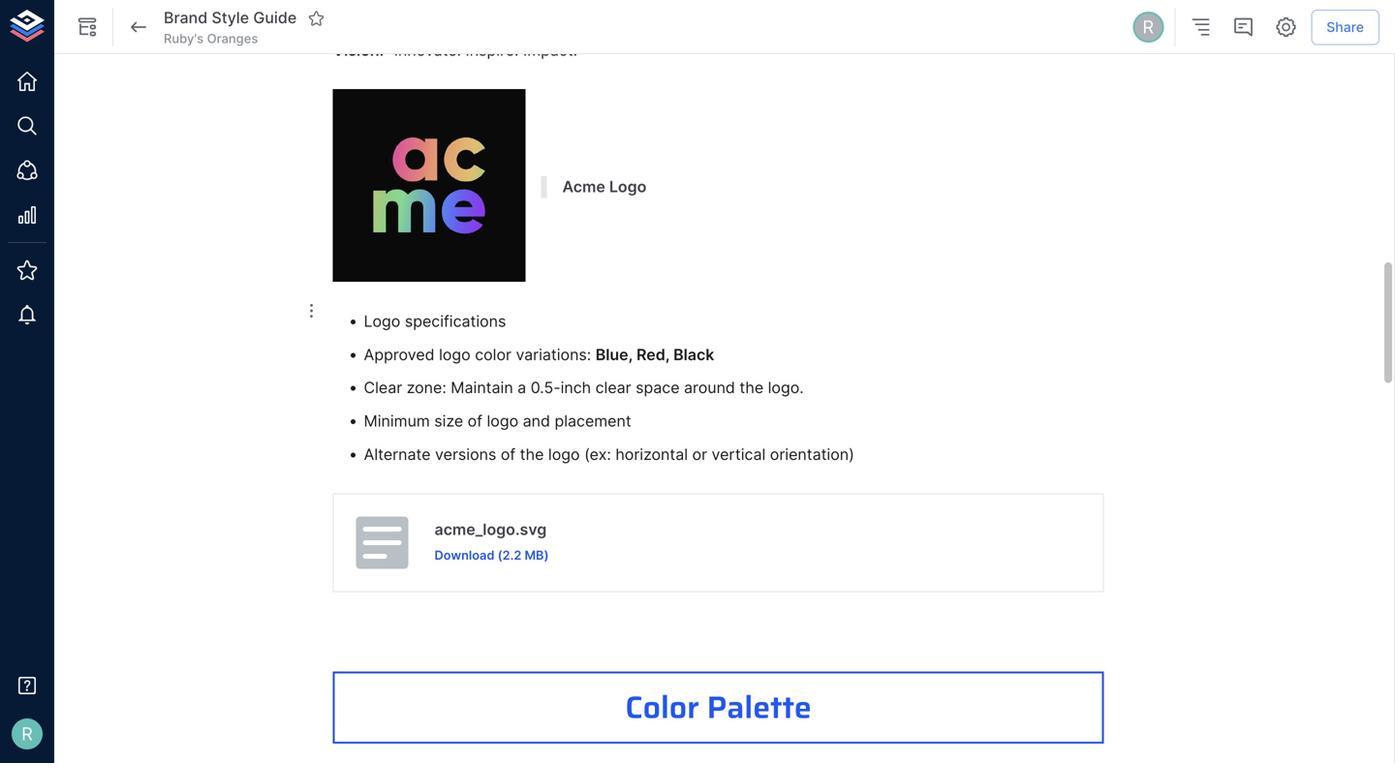Task type: vqa. For each thing, say whether or not it's contained in the screenshot.
"Table Of Contents" IMAGE
yes



Task type: describe. For each thing, give the bounding box(es) containing it.
r for right r button
[[1143, 16, 1155, 38]]

and
[[523, 412, 551, 431]]

(
[[498, 548, 503, 563]]

placement
[[555, 412, 632, 431]]

vertical
[[712, 445, 766, 464]]

minimum size of logo and placement
[[364, 412, 632, 431]]

table of contents image
[[1190, 16, 1213, 39]]

versions
[[435, 445, 497, 464]]

maintain
[[451, 379, 513, 398]]

vision: "innovate. inspire. impact."
[[333, 41, 583, 60]]

around
[[684, 379, 736, 398]]

0 vertical spatial the
[[740, 379, 764, 398]]

or
[[693, 445, 708, 464]]

of for the
[[501, 445, 516, 464]]

black
[[674, 345, 715, 364]]

oranges
[[207, 31, 258, 46]]

style
[[212, 8, 249, 27]]

clear zone: maintain a 0.5-inch clear space around the logo.
[[364, 379, 804, 398]]

)
[[544, 548, 549, 563]]

0 horizontal spatial logo
[[439, 345, 471, 364]]

acme_logo.svg download ( 2.2 mb )
[[435, 520, 549, 563]]

acme_logo.svg
[[435, 520, 547, 539]]

2.2
[[503, 548, 522, 563]]

color palette
[[626, 684, 812, 733]]

vision:
[[333, 41, 384, 60]]

(ex:
[[585, 445, 612, 464]]

share button
[[1312, 9, 1380, 45]]

acme logo
[[563, 178, 647, 197]]

palette
[[707, 684, 812, 733]]

1 horizontal spatial r button
[[1131, 9, 1167, 46]]

approved
[[364, 345, 435, 364]]

logo.
[[768, 379, 804, 398]]

go back image
[[127, 16, 150, 39]]

share
[[1327, 19, 1365, 35]]

guide
[[253, 8, 297, 27]]

variations:
[[516, 345, 592, 364]]

specifications
[[405, 312, 506, 331]]

2 vertical spatial logo
[[549, 445, 580, 464]]



Task type: locate. For each thing, give the bounding box(es) containing it.
ruby's
[[164, 31, 204, 46]]

space
[[636, 379, 680, 398]]

impact."
[[523, 41, 583, 60]]

1 horizontal spatial of
[[501, 445, 516, 464]]

of
[[468, 412, 483, 431], [501, 445, 516, 464]]

0 vertical spatial r button
[[1131, 9, 1167, 46]]

color
[[626, 684, 700, 733]]

ruby's oranges
[[164, 31, 258, 46]]

r
[[1143, 16, 1155, 38], [21, 724, 33, 745]]

logo down specifications
[[439, 345, 471, 364]]

logo
[[610, 178, 647, 197], [364, 312, 401, 331]]

brand style guide
[[164, 8, 297, 27]]

favorite image
[[308, 10, 325, 27]]

inch
[[561, 379, 591, 398]]

size
[[435, 412, 464, 431]]

logo left and
[[487, 412, 519, 431]]

inspire.
[[466, 41, 519, 60]]

the down and
[[520, 445, 544, 464]]

alternate
[[364, 445, 431, 464]]

1 vertical spatial of
[[501, 445, 516, 464]]

show wiki image
[[76, 16, 99, 39]]

logo left (ex:
[[549, 445, 580, 464]]

r button
[[1131, 9, 1167, 46], [6, 714, 48, 756]]

horizontal
[[616, 445, 688, 464]]

1 vertical spatial the
[[520, 445, 544, 464]]

0 vertical spatial logo
[[610, 178, 647, 197]]

clear
[[596, 379, 632, 398]]

a
[[518, 379, 527, 398]]

1 horizontal spatial the
[[740, 379, 764, 398]]

minimum
[[364, 412, 430, 431]]

1 vertical spatial logo
[[487, 412, 519, 431]]

download
[[435, 548, 495, 563]]

clear
[[364, 379, 403, 398]]

logo up approved
[[364, 312, 401, 331]]

red,
[[637, 345, 670, 364]]

0 horizontal spatial r
[[21, 724, 33, 745]]

"innovate.
[[388, 41, 462, 60]]

0 vertical spatial logo
[[439, 345, 471, 364]]

0 horizontal spatial of
[[468, 412, 483, 431]]

settings image
[[1275, 16, 1298, 39]]

r for r button to the left
[[21, 724, 33, 745]]

logo
[[439, 345, 471, 364], [487, 412, 519, 431], [549, 445, 580, 464]]

of right size
[[468, 412, 483, 431]]

zone:
[[407, 379, 447, 398]]

1 horizontal spatial logo
[[610, 178, 647, 197]]

ruby's oranges link
[[164, 30, 258, 48]]

acme
[[563, 178, 606, 197]]

1 horizontal spatial r
[[1143, 16, 1155, 38]]

approved logo color variations: blue, red, black
[[364, 345, 715, 364]]

0 vertical spatial r
[[1143, 16, 1155, 38]]

1 vertical spatial logo
[[364, 312, 401, 331]]

color
[[475, 345, 512, 364]]

1 horizontal spatial logo
[[487, 412, 519, 431]]

0.5-
[[531, 379, 561, 398]]

logo right acme
[[610, 178, 647, 197]]

of down minimum size of logo and placement
[[501, 445, 516, 464]]

the left logo.
[[740, 379, 764, 398]]

alternate versions of the logo (ex: horizontal or vertical orientation)
[[364, 445, 855, 464]]

0 horizontal spatial the
[[520, 445, 544, 464]]

logo specifications
[[364, 312, 506, 331]]

1 vertical spatial r
[[21, 724, 33, 745]]

2 horizontal spatial logo
[[549, 445, 580, 464]]

comments image
[[1232, 16, 1256, 39]]

orientation)
[[770, 445, 855, 464]]

0 horizontal spatial r button
[[6, 714, 48, 756]]

mb
[[525, 548, 544, 563]]

1 vertical spatial r button
[[6, 714, 48, 756]]

the
[[740, 379, 764, 398], [520, 445, 544, 464]]

0 horizontal spatial logo
[[364, 312, 401, 331]]

0 vertical spatial of
[[468, 412, 483, 431]]

of for logo
[[468, 412, 483, 431]]

brand
[[164, 8, 208, 27]]

blue,
[[596, 345, 633, 364]]



